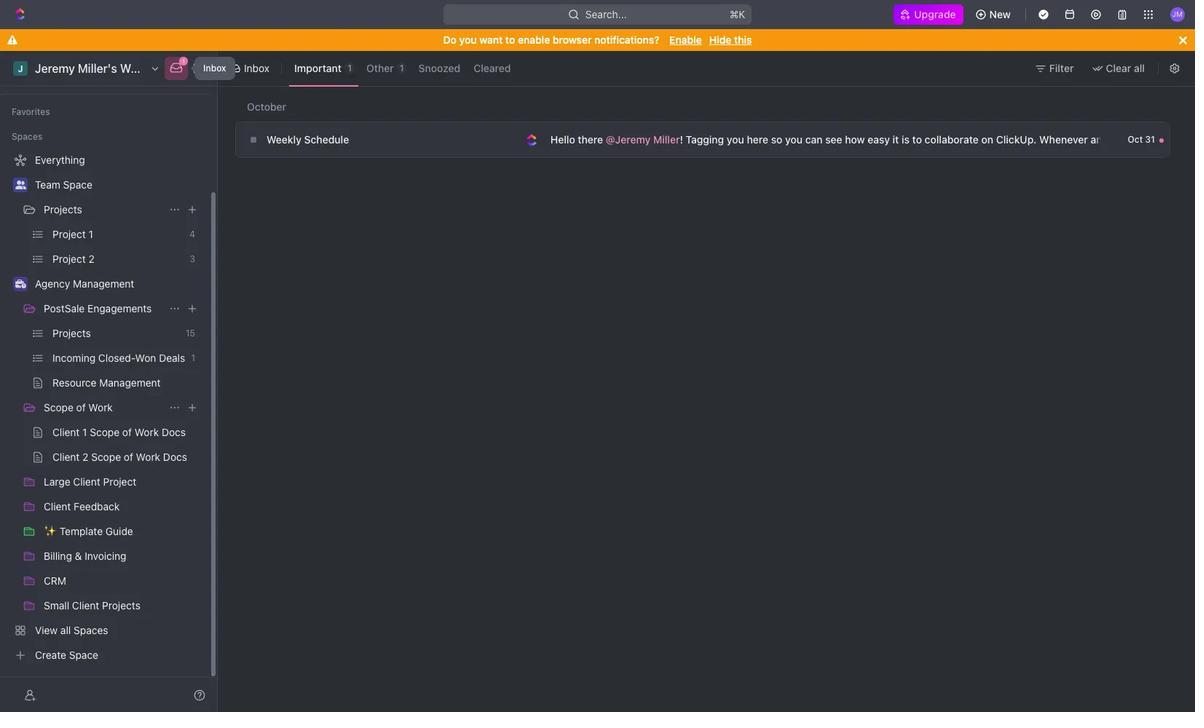 Task type: vqa. For each thing, say whether or not it's contained in the screenshot.
Check on the left of page
no



Task type: describe. For each thing, give the bounding box(es) containing it.
billing & invoicing
[[44, 550, 126, 563]]

client 1 scope of work docs
[[52, 426, 186, 439]]

jeremy
[[35, 62, 75, 75]]

enable
[[670, 34, 702, 46]]

resource management link
[[52, 372, 201, 395]]

j
[[18, 63, 23, 74]]

1 for other 1
[[400, 63, 404, 74]]

create space
[[35, 649, 98, 662]]

weekly
[[267, 133, 302, 146]]

client up client feedback
[[73, 476, 100, 488]]

invoicing
[[85, 550, 126, 563]]

snoozed button
[[414, 57, 466, 80]]

postsale
[[44, 302, 85, 315]]

scope of work
[[44, 402, 113, 414]]

1 button
[[165, 57, 188, 80]]

large client project link
[[44, 471, 201, 494]]

jm
[[1173, 10, 1184, 18]]

all for view
[[60, 625, 71, 637]]

postsale engagements
[[44, 302, 152, 315]]

1 for project 1
[[89, 228, 93, 240]]

client for 2
[[52, 451, 80, 463]]

feedback
[[74, 501, 120, 513]]

incoming closed-won deals link
[[52, 347, 185, 370]]

create space link
[[6, 644, 201, 668]]

new
[[990, 8, 1011, 20]]

1 vertical spatial projects link
[[52, 322, 180, 345]]

project 1 link
[[52, 223, 184, 246]]

favorites button
[[6, 103, 56, 121]]

other 1
[[367, 62, 404, 75]]

incoming closed-won deals 1
[[52, 352, 195, 364]]

clear all button
[[1086, 57, 1154, 80]]

weekly schedule
[[267, 133, 349, 146]]

hide
[[710, 34, 732, 46]]

agency management
[[35, 278, 134, 290]]

number of unseen notifications note
[[179, 57, 188, 66]]

3
[[190, 254, 195, 265]]

jeremy miller's workspace, , element
[[13, 61, 28, 76]]

client 2 scope of work docs link
[[52, 446, 201, 469]]

✨
[[44, 525, 57, 538]]

billing
[[44, 550, 72, 563]]

team space
[[35, 179, 92, 191]]

view all spaces
[[35, 625, 108, 637]]

large client project
[[44, 476, 136, 488]]

guide
[[106, 525, 133, 538]]

0 vertical spatial of
[[76, 402, 86, 414]]

project for project 2
[[52, 253, 86, 265]]

snoozed
[[419, 62, 461, 75]]

client for feedback
[[44, 501, 71, 513]]

upgrade
[[915, 8, 957, 20]]

view all spaces link
[[6, 619, 201, 643]]

1 vertical spatial projects
[[52, 327, 91, 340]]

resource
[[52, 377, 97, 389]]

clear all
[[1107, 62, 1146, 74]]

work for 2
[[136, 451, 160, 463]]

management for resource management
[[99, 377, 161, 389]]

enable
[[518, 34, 550, 46]]

want
[[480, 34, 503, 46]]

✨ template guide
[[44, 525, 133, 538]]

browser
[[553, 34, 592, 46]]

upgrade link
[[894, 4, 964, 25]]

management for agency management
[[73, 278, 134, 290]]

spaces inside tree
[[74, 625, 108, 637]]

15
[[186, 328, 195, 339]]

scope of work link
[[44, 396, 163, 420]]

scope for 1
[[90, 426, 120, 439]]

jeremy miller's workspace
[[35, 62, 181, 75]]

notifications?
[[595, 34, 660, 46]]

1 inside incoming closed-won deals 1
[[191, 353, 195, 364]]

do
[[443, 34, 457, 46]]

small
[[44, 600, 69, 612]]

inbox
[[244, 62, 270, 74]]

project for project 1
[[52, 228, 86, 240]]

0 horizontal spatial spaces
[[12, 131, 43, 142]]

agency
[[35, 278, 70, 290]]

team space link
[[35, 173, 201, 197]]

won
[[135, 352, 156, 364]]

docs for client 2 scope of work docs
[[163, 451, 187, 463]]

2 for client
[[82, 451, 89, 463]]

tab list containing important
[[286, 48, 519, 89]]



Task type: locate. For each thing, give the bounding box(es) containing it.
billing & invoicing link
[[44, 545, 201, 568]]

you
[[460, 34, 477, 46]]

of up client 2 scope of work docs link
[[122, 426, 132, 439]]

search...
[[586, 8, 627, 20]]

4
[[190, 229, 195, 240]]

cleared
[[474, 62, 511, 75]]

2 vertical spatial project
[[103, 476, 136, 488]]

project down project 1
[[52, 253, 86, 265]]

client feedback link
[[44, 496, 201, 519]]

to
[[506, 34, 515, 46]]

all for clear
[[1135, 62, 1146, 74]]

client 1 scope of work docs link
[[52, 421, 201, 445]]

1 inside important 1
[[348, 63, 352, 74]]

jm button
[[1167, 3, 1190, 26]]

✨ template guide link
[[44, 520, 201, 544]]

workspace
[[120, 62, 181, 75]]

unread image
[[1160, 138, 1165, 143]]

spaces down small client projects
[[74, 625, 108, 637]]

all right view
[[60, 625, 71, 637]]

client down large
[[44, 501, 71, 513]]

1 vertical spatial management
[[99, 377, 161, 389]]

2 vertical spatial of
[[124, 451, 133, 463]]

1 vertical spatial project
[[52, 253, 86, 265]]

template
[[60, 525, 103, 538]]

1 right other
[[400, 63, 404, 74]]

all right clear
[[1135, 62, 1146, 74]]

large
[[44, 476, 70, 488]]

miller's
[[78, 62, 117, 75]]

incoming
[[52, 352, 96, 364]]

0 vertical spatial management
[[73, 278, 134, 290]]

0 vertical spatial space
[[63, 179, 92, 191]]

tree containing everything
[[6, 149, 204, 668]]

docs for client 1 scope of work docs
[[162, 426, 186, 439]]

deals
[[159, 352, 185, 364]]

31
[[1146, 134, 1156, 145]]

work down client 1 scope of work docs link
[[136, 451, 160, 463]]

space right team
[[63, 179, 92, 191]]

spaces down favorites button
[[12, 131, 43, 142]]

docs up client 2 scope of work docs link
[[162, 426, 186, 439]]

docs down client 1 scope of work docs link
[[163, 451, 187, 463]]

0 vertical spatial projects link
[[44, 198, 163, 222]]

1 inside number of unseen notifications note
[[182, 58, 185, 65]]

management down incoming closed-won deals 1
[[99, 377, 161, 389]]

of down "resource"
[[76, 402, 86, 414]]

1 vertical spatial spaces
[[74, 625, 108, 637]]

2 up large client project
[[82, 451, 89, 463]]

1 vertical spatial scope
[[90, 426, 120, 439]]

closed-
[[98, 352, 135, 364]]

1 link
[[165, 57, 188, 80]]

1 vertical spatial docs
[[163, 451, 187, 463]]

schedule
[[304, 133, 349, 146]]

oct 31
[[1128, 134, 1156, 145]]

1 for client 1 scope of work docs
[[82, 426, 87, 439]]

2 up agency management
[[89, 253, 95, 265]]

view
[[35, 625, 58, 637]]

of for 2
[[124, 451, 133, 463]]

team
[[35, 179, 60, 191]]

projects down team space
[[44, 203, 82, 216]]

1 up project 2
[[89, 228, 93, 240]]

engagements
[[87, 302, 152, 315]]

resource management
[[52, 377, 161, 389]]

postsale engagements link
[[44, 297, 163, 321]]

projects link down 'team space' link
[[44, 198, 163, 222]]

scope down client 1 scope of work docs
[[91, 451, 121, 463]]

oct
[[1128, 134, 1144, 145]]

1 horizontal spatial all
[[1135, 62, 1146, 74]]

work for 1
[[135, 426, 159, 439]]

0 vertical spatial 2
[[89, 253, 95, 265]]

1 right workspace
[[182, 58, 185, 65]]

client down scope of work
[[52, 426, 80, 439]]

1 for important 1
[[348, 63, 352, 74]]

scope
[[44, 402, 73, 414], [90, 426, 120, 439], [91, 451, 121, 463]]

projects
[[44, 203, 82, 216], [52, 327, 91, 340], [102, 600, 141, 612]]

everything link
[[6, 149, 201, 172]]

scope for 2
[[91, 451, 121, 463]]

business time image
[[15, 280, 26, 289]]

other
[[367, 62, 394, 75]]

crm
[[44, 575, 66, 587]]

client
[[52, 426, 80, 439], [52, 451, 80, 463], [73, 476, 100, 488], [44, 501, 71, 513], [72, 600, 99, 612]]

projects link
[[44, 198, 163, 222], [52, 322, 180, 345]]

do you want to enable browser notifications? enable hide this
[[443, 34, 752, 46]]

1 vertical spatial work
[[135, 426, 159, 439]]

tree inside 'sidebar' navigation
[[6, 149, 204, 668]]

small client projects
[[44, 600, 141, 612]]

project 2 link
[[52, 248, 184, 271]]

project down client 2 scope of work docs
[[103, 476, 136, 488]]

project 2
[[52, 253, 95, 265]]

1 down scope of work
[[82, 426, 87, 439]]

all inside button
[[1135, 62, 1146, 74]]

1 vertical spatial of
[[122, 426, 132, 439]]

tree
[[6, 149, 204, 668]]

0 vertical spatial project
[[52, 228, 86, 240]]

2 for project
[[89, 253, 95, 265]]

space for team space
[[63, 179, 92, 191]]

0 vertical spatial spaces
[[12, 131, 43, 142]]

2 vertical spatial projects
[[102, 600, 141, 612]]

of for 1
[[122, 426, 132, 439]]

1 vertical spatial all
[[60, 625, 71, 637]]

favorites
[[12, 106, 50, 117]]

0 vertical spatial scope
[[44, 402, 73, 414]]

client 2 scope of work docs
[[52, 451, 187, 463]]

work down resource management
[[88, 402, 113, 414]]

1
[[182, 58, 185, 65], [348, 63, 352, 74], [400, 63, 404, 74], [89, 228, 93, 240], [191, 353, 195, 364], [82, 426, 87, 439]]

0 vertical spatial all
[[1135, 62, 1146, 74]]

filter
[[1050, 62, 1075, 74]]

⌘k
[[730, 8, 746, 20]]

0 vertical spatial projects
[[44, 203, 82, 216]]

work up client 2 scope of work docs link
[[135, 426, 159, 439]]

0 horizontal spatial all
[[60, 625, 71, 637]]

this
[[735, 34, 752, 46]]

scope down "resource"
[[44, 402, 73, 414]]

important 1
[[294, 62, 352, 75]]

project up project 2
[[52, 228, 86, 240]]

management
[[73, 278, 134, 290], [99, 377, 161, 389]]

docs
[[162, 426, 186, 439], [163, 451, 187, 463]]

crm link
[[44, 570, 201, 593]]

1 vertical spatial space
[[69, 649, 98, 662]]

1 left other
[[348, 63, 352, 74]]

work
[[88, 402, 113, 414], [135, 426, 159, 439], [136, 451, 160, 463]]

&
[[75, 550, 82, 563]]

projects link up closed-
[[52, 322, 180, 345]]

client feedback
[[44, 501, 120, 513]]

1 inside other 1
[[400, 63, 404, 74]]

projects down crm link
[[102, 600, 141, 612]]

create
[[35, 649, 66, 662]]

everything
[[35, 154, 85, 166]]

of down client 1 scope of work docs link
[[124, 451, 133, 463]]

spaces
[[12, 131, 43, 142], [74, 625, 108, 637]]

1 horizontal spatial spaces
[[74, 625, 108, 637]]

cleared button
[[469, 57, 516, 80]]

filter button
[[1030, 57, 1083, 80]]

sidebar navigation
[[0, 51, 221, 713]]

2 vertical spatial scope
[[91, 451, 121, 463]]

october
[[247, 101, 287, 113]]

client for 1
[[52, 426, 80, 439]]

space for create space
[[69, 649, 98, 662]]

0 vertical spatial work
[[88, 402, 113, 414]]

projects up incoming
[[52, 327, 91, 340]]

of
[[76, 402, 86, 414], [122, 426, 132, 439], [124, 451, 133, 463]]

scope down scope of work link
[[90, 426, 120, 439]]

clear
[[1107, 62, 1132, 74]]

project 1
[[52, 228, 93, 240]]

1 vertical spatial 2
[[82, 451, 89, 463]]

tab list
[[286, 48, 519, 89]]

important
[[294, 62, 342, 75]]

space down the "view all spaces"
[[69, 649, 98, 662]]

project
[[52, 228, 86, 240], [52, 253, 86, 265], [103, 476, 136, 488]]

2
[[89, 253, 95, 265], [82, 451, 89, 463]]

1 right deals
[[191, 353, 195, 364]]

2 vertical spatial work
[[136, 451, 160, 463]]

management inside the resource management link
[[99, 377, 161, 389]]

client up large
[[52, 451, 80, 463]]

management up postsale engagements link
[[73, 278, 134, 290]]

0 vertical spatial docs
[[162, 426, 186, 439]]

management inside agency management 'link'
[[73, 278, 134, 290]]

all inside tree
[[60, 625, 71, 637]]

client up the "view all spaces"
[[72, 600, 99, 612]]

user group image
[[15, 181, 26, 189]]



